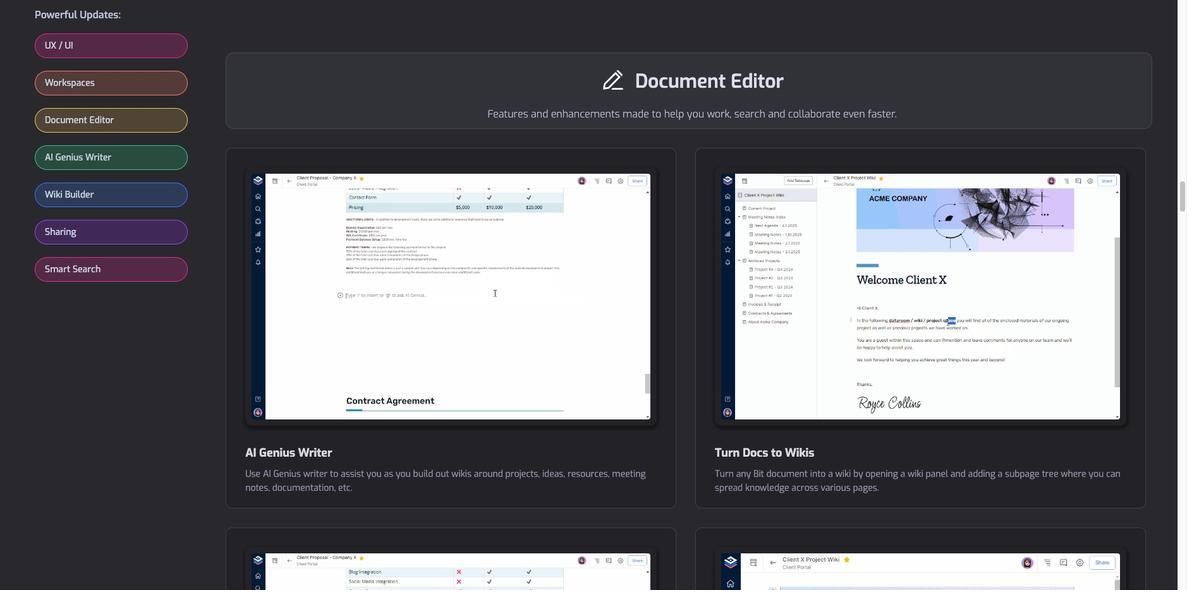 Task type: vqa. For each thing, say whether or not it's contained in the screenshot.
rightmost Template
no



Task type: locate. For each thing, give the bounding box(es) containing it.
turn for turn any bit document into a wiki by opening a wiki panel and adding a subpage tree where you can spread knowledge across various pages.
[[715, 468, 734, 480]]

turn for turn docs to wikis
[[715, 445, 740, 461]]

list
[[35, 34, 188, 295]]

to
[[652, 108, 661, 121], [771, 445, 782, 461], [330, 468, 338, 480]]

turn inside turn any bit document into a wiki by opening a wiki panel and adding a subpage tree where you can spread knowledge across various pages.
[[715, 468, 734, 480]]

document editor down the "workspaces" at the left of the page
[[45, 114, 114, 126]]

work,
[[707, 108, 732, 121]]

editor
[[731, 69, 784, 94], [89, 114, 114, 126]]

2 horizontal spatial to
[[771, 445, 782, 461]]

editor down workspaces link
[[89, 114, 114, 126]]

document inside document editor link
[[45, 114, 87, 126]]

0 horizontal spatial editor
[[89, 114, 114, 126]]

2 horizontal spatial a
[[998, 468, 1003, 480]]

1 vertical spatial document
[[45, 114, 87, 126]]

powerful updates:
[[35, 8, 121, 21]]

workspaces
[[45, 77, 95, 89]]

ui
[[65, 40, 73, 52]]

search
[[734, 108, 765, 121]]

around
[[474, 468, 503, 480]]

and right search
[[768, 108, 785, 121]]

1 horizontal spatial document
[[635, 69, 726, 94]]

1 vertical spatial writer
[[298, 445, 332, 461]]

ai genius writer
[[45, 152, 111, 164], [245, 445, 332, 461]]

features and enhancements made to help you work, search and collaborate even faster.
[[488, 108, 897, 121]]

notes,
[[245, 482, 270, 494]]

you right as
[[396, 468, 411, 480]]

turn
[[715, 445, 740, 461], [715, 468, 734, 480]]

document editor
[[635, 69, 784, 94], [45, 114, 114, 126]]

turn up any
[[715, 445, 740, 461]]

powerful
[[35, 8, 77, 21]]

0 vertical spatial ai genius writer
[[45, 152, 111, 164]]

you left can
[[1089, 468, 1104, 480]]

document up help
[[635, 69, 726, 94]]

collaborate
[[788, 108, 840, 121]]

1 horizontal spatial editor
[[731, 69, 784, 94]]

ai genius writer up writer
[[245, 445, 332, 461]]

opening
[[866, 468, 898, 480]]

across
[[792, 482, 818, 494]]

wiki left the panel
[[908, 468, 923, 480]]

ai genius up use
[[245, 445, 295, 461]]

various
[[821, 482, 851, 494]]

wikis
[[452, 468, 472, 480]]

3 a from the left
[[998, 468, 1003, 480]]

to right docs
[[771, 445, 782, 461]]

and right features
[[531, 108, 548, 121]]

2 horizontal spatial and
[[951, 468, 966, 480]]

smart
[[45, 264, 70, 276]]

2 vertical spatial ai genius
[[263, 468, 301, 480]]

1 horizontal spatial a
[[900, 468, 905, 480]]

any
[[736, 468, 751, 480]]

2 turn from the top
[[715, 468, 734, 480]]

a right adding
[[998, 468, 1003, 480]]

0 horizontal spatial document editor
[[45, 114, 114, 126]]

by
[[853, 468, 863, 480]]

a right into
[[828, 468, 833, 480]]

docs
[[743, 445, 768, 461]]

spread
[[715, 482, 743, 494]]

0 vertical spatial turn
[[715, 445, 740, 461]]

turn any bit document into a wiki by opening a wiki panel and adding a subpage tree where you can spread knowledge across various pages.
[[715, 468, 1121, 494]]

etc.
[[338, 482, 352, 494]]

turn up spread at right bottom
[[715, 468, 734, 480]]

you left as
[[367, 468, 382, 480]]

0 vertical spatial to
[[652, 108, 661, 121]]

use
[[245, 468, 261, 480]]

document
[[766, 468, 808, 480]]

document editor up work,
[[635, 69, 784, 94]]

bit
[[753, 468, 764, 480]]

workspaces link
[[35, 71, 187, 95]]

1 wiki from the left
[[835, 468, 851, 480]]

1 vertical spatial turn
[[715, 468, 734, 480]]

ai genius
[[45, 152, 83, 164], [245, 445, 295, 461], [263, 468, 301, 480]]

writer up writer
[[298, 445, 332, 461]]

0 vertical spatial ai genius
[[45, 152, 83, 164]]

1 turn from the top
[[715, 445, 740, 461]]

features
[[488, 108, 528, 121]]

wiki
[[835, 468, 851, 480], [908, 468, 923, 480]]

0 horizontal spatial to
[[330, 468, 338, 480]]

wiki
[[45, 189, 63, 201]]

writer down document editor link
[[85, 152, 111, 164]]

1 vertical spatial ai genius writer
[[245, 445, 332, 461]]

0 horizontal spatial wiki
[[835, 468, 851, 480]]

ai genius writer up builder
[[45, 152, 111, 164]]

document editor inside document editor link
[[45, 114, 114, 126]]

1 vertical spatial editor
[[89, 114, 114, 126]]

0 vertical spatial writer
[[85, 152, 111, 164]]

pages.
[[853, 482, 879, 494]]

to left help
[[652, 108, 661, 121]]

ai genius up 'documentation,'
[[263, 468, 301, 480]]

tree
[[1042, 468, 1058, 480]]

editor up search
[[731, 69, 784, 94]]

a right opening
[[900, 468, 905, 480]]

use ai genius writer to assist you as you build out wikis around projects, ideas, resources, meeting notes, documentation, etc.
[[245, 468, 646, 494]]

and
[[531, 108, 548, 121], [768, 108, 785, 121], [951, 468, 966, 480]]

even
[[843, 108, 865, 121]]

0 horizontal spatial document
[[45, 114, 87, 126]]

as
[[384, 468, 393, 480]]

adding
[[968, 468, 995, 480]]

updates:
[[80, 8, 121, 21]]

0 horizontal spatial and
[[531, 108, 548, 121]]

1 a from the left
[[828, 468, 833, 480]]

ai genius up wiki builder
[[45, 152, 83, 164]]

wiki left the by
[[835, 468, 851, 480]]

and right the panel
[[951, 468, 966, 480]]

0 horizontal spatial writer
[[85, 152, 111, 164]]

document
[[635, 69, 726, 94], [45, 114, 87, 126]]

0 vertical spatial document editor
[[635, 69, 784, 94]]

to up etc.
[[330, 468, 338, 480]]

wiki builder link
[[35, 183, 187, 207]]

1 vertical spatial document editor
[[45, 114, 114, 126]]

you
[[687, 108, 704, 121], [367, 468, 382, 480], [396, 468, 411, 480], [1089, 468, 1104, 480]]

a
[[828, 468, 833, 480], [900, 468, 905, 480], [998, 468, 1003, 480]]

help
[[664, 108, 684, 121]]

document down the "workspaces" at the left of the page
[[45, 114, 87, 126]]

build
[[413, 468, 433, 480]]

writer
[[85, 152, 111, 164], [298, 445, 332, 461]]

1 horizontal spatial wiki
[[908, 468, 923, 480]]

sharing link
[[35, 221, 187, 244]]

sharing
[[45, 226, 76, 238]]

wiki builder
[[45, 189, 94, 201]]

1 horizontal spatial and
[[768, 108, 785, 121]]

ai genius inside use ai genius writer to assist you as you build out wikis around projects, ideas, resources, meeting notes, documentation, etc.
[[263, 468, 301, 480]]

0 horizontal spatial ai genius writer
[[45, 152, 111, 164]]

2 vertical spatial to
[[330, 468, 338, 480]]

0 horizontal spatial a
[[828, 468, 833, 480]]



Task type: describe. For each thing, give the bounding box(es) containing it.
1 horizontal spatial to
[[652, 108, 661, 121]]

panel
[[926, 468, 948, 480]]

ux / ui link
[[35, 34, 187, 58]]

list containing ux / ui
[[35, 34, 188, 295]]

you inside turn any bit document into a wiki by opening a wiki panel and adding a subpage tree where you can spread knowledge across various pages.
[[1089, 468, 1104, 480]]

you right help
[[687, 108, 704, 121]]

meeting
[[612, 468, 646, 480]]

writer
[[303, 468, 328, 480]]

smart search link
[[35, 258, 187, 281]]

2 wiki from the left
[[908, 468, 923, 480]]

search
[[73, 264, 101, 276]]

0 vertical spatial editor
[[731, 69, 784, 94]]

documentation,
[[272, 482, 336, 494]]

faster.
[[868, 108, 897, 121]]

1 vertical spatial ai genius
[[245, 445, 295, 461]]

turn docs to wikis
[[715, 445, 814, 461]]

ux
[[45, 40, 56, 52]]

ux / ui
[[45, 40, 73, 52]]

ideas,
[[542, 468, 565, 480]]

into
[[810, 468, 826, 480]]

1 horizontal spatial ai genius writer
[[245, 445, 332, 461]]

and inside turn any bit document into a wiki by opening a wiki panel and adding a subpage tree where you can spread knowledge across various pages.
[[951, 468, 966, 480]]

can
[[1106, 468, 1121, 480]]

resources,
[[568, 468, 610, 480]]

wikis
[[785, 445, 814, 461]]

made
[[623, 108, 649, 121]]

to inside use ai genius writer to assist you as you build out wikis around projects, ideas, resources, meeting notes, documentation, etc.
[[330, 468, 338, 480]]

where
[[1061, 468, 1086, 480]]

smart search
[[45, 264, 101, 276]]

out
[[436, 468, 449, 480]]

0 vertical spatial document
[[635, 69, 726, 94]]

document editor link
[[35, 109, 187, 132]]

1 horizontal spatial writer
[[298, 445, 332, 461]]

/
[[59, 40, 63, 52]]

1 horizontal spatial document editor
[[635, 69, 784, 94]]

ai genius writer link
[[35, 146, 187, 169]]

enhancements
[[551, 108, 620, 121]]

2 a from the left
[[900, 468, 905, 480]]

projects,
[[505, 468, 540, 480]]

knowledge
[[745, 482, 789, 494]]

subpage
[[1005, 468, 1040, 480]]

1 vertical spatial to
[[771, 445, 782, 461]]

builder
[[65, 189, 94, 201]]

assist
[[341, 468, 364, 480]]



